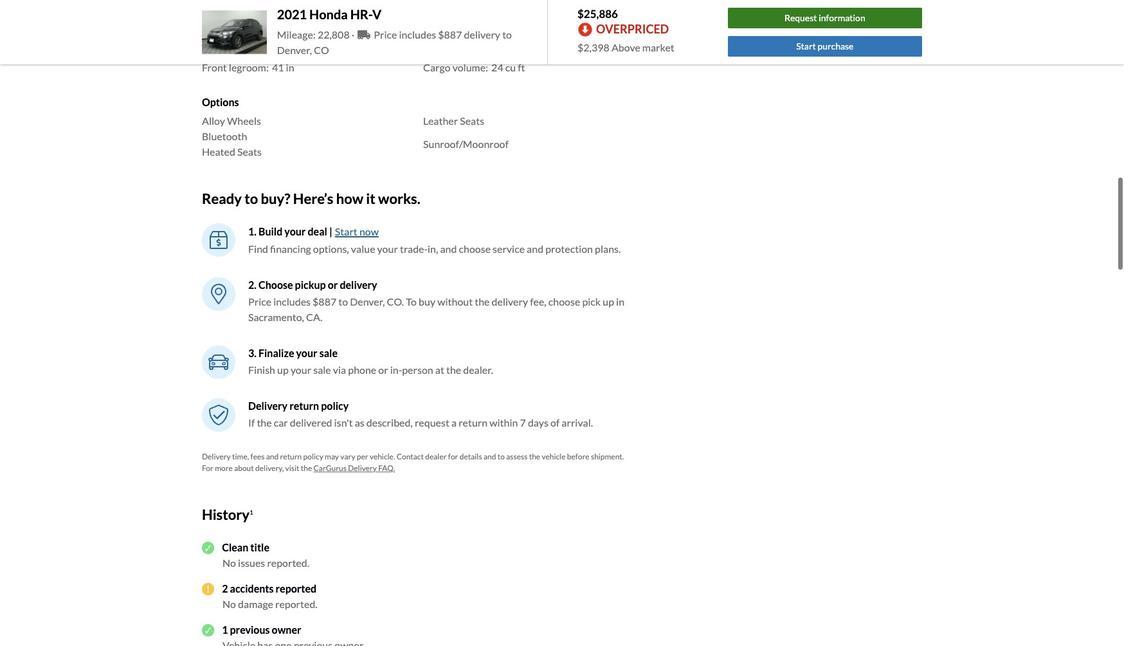 Task type: describe. For each thing, give the bounding box(es) containing it.
to
[[406, 295, 417, 307]]

buy
[[419, 295, 436, 307]]

1. build your deal | start now find financing options, value your trade-in, and choose service and protection plans.
[[248, 225, 621, 255]]

seats inside alloy wheels bluetooth heated seats
[[237, 146, 262, 158]]

policy inside delivery time, fees and return policy may vary per vehicle. contact dealer for details and to assess the vehicle before shipment. for more about delivery, visit the
[[304, 451, 324, 461]]

title
[[251, 541, 270, 554]]

alloy
[[202, 115, 225, 127]]

measurements
[[202, 27, 271, 39]]

trade-
[[400, 242, 428, 255]]

car
[[274, 416, 288, 428]]

financing
[[270, 242, 311, 255]]

the right visit
[[301, 463, 312, 473]]

delivery inside price includes $887 delivery to denver, co
[[464, 28, 501, 41]]

fees
[[251, 451, 265, 461]]

delivery for delivery return policy if the car delivered isn't as described, request a return within 7 days of arrival.
[[248, 399, 288, 412]]

your up the financing
[[285, 225, 306, 237]]

up inside 3. finalize your sale finish up your sale via phone or in-person at the dealer.
[[277, 363, 289, 376]]

choose inside 2. choose pickup or delivery price includes $887 to denver, co. to buy without the delivery fee, choose pick up in sacramento, ca.
[[549, 295, 581, 307]]

2 vertical spatial delivery
[[348, 463, 377, 473]]

no for no issues reported.
[[223, 557, 236, 569]]

about
[[234, 463, 254, 473]]

start inside 1. build your deal | start now find financing options, value your trade-in, and choose service and protection plans.
[[335, 225, 358, 237]]

clean
[[222, 541, 249, 554]]

person
[[402, 363, 434, 376]]

your down finalize at the bottom
[[291, 363, 312, 376]]

$887 inside price includes $887 delivery to denver, co
[[438, 28, 462, 41]]

options
[[202, 96, 239, 108]]

previous
[[230, 624, 270, 636]]

vdpcheck image for 1 previous owner
[[202, 624, 214, 636]]

isn't
[[334, 416, 353, 428]]

no damage reported.
[[223, 598, 318, 610]]

options,
[[313, 242, 349, 255]]

price inside 2. choose pickup or delivery price includes $887 to denver, co. to buy without the delivery fee, choose pick up in sacramento, ca.
[[248, 295, 272, 307]]

a
[[452, 416, 457, 428]]

within
[[490, 416, 518, 428]]

policy inside delivery return policy if the car delivered isn't as described, request a return within 7 days of arrival.
[[321, 399, 349, 412]]

4
[[236, 46, 242, 58]]

co
[[314, 44, 329, 56]]

or inside 2. choose pickup or delivery price includes $887 to denver, co. to buy without the delivery fee, choose pick up in sacramento, ca.
[[328, 278, 338, 291]]

here's
[[293, 190, 334, 207]]

via
[[333, 363, 346, 376]]

the inside delivery return policy if the car delivered isn't as described, request a return within 7 days of arrival.
[[257, 416, 272, 428]]

includes inside price includes $887 delivery to denver, co
[[399, 28, 436, 41]]

2021
[[277, 6, 307, 22]]

request
[[415, 416, 450, 428]]

accidents
[[230, 583, 274, 595]]

pickup
[[295, 278, 326, 291]]

buy?
[[261, 190, 291, 207]]

$887 inside 2. choose pickup or delivery price includes $887 to denver, co. to buy without the delivery fee, choose pick up in sacramento, ca.
[[313, 295, 337, 307]]

faq.
[[379, 463, 395, 473]]

fee,
[[530, 295, 547, 307]]

choose
[[259, 278, 293, 291]]

described,
[[367, 416, 413, 428]]

start purchase
[[797, 41, 854, 52]]

at
[[436, 363, 445, 376]]

arrival.
[[562, 416, 594, 428]]

reported. for clean title
[[267, 557, 310, 569]]

co.
[[387, 295, 404, 307]]

2021 honda hr-v image
[[202, 8, 267, 56]]

clean title
[[222, 541, 270, 554]]

before
[[567, 451, 590, 461]]

price inside price includes $887 delivery to denver, co
[[374, 28, 397, 41]]

$25,886
[[578, 7, 618, 20]]

up inside 2. choose pickup or delivery price includes $887 to denver, co. to buy without the delivery fee, choose pick up in sacramento, ca.
[[603, 295, 615, 307]]

doors
[[244, 46, 270, 58]]

3. finalize your sale finish up your sale via phone or in-person at the dealer.
[[248, 347, 494, 376]]

1 previous owner
[[222, 624, 302, 636]]

to left buy?
[[245, 190, 258, 207]]

ready to buy? here's how it works.
[[202, 190, 421, 207]]

0 vertical spatial return
[[290, 399, 319, 412]]

find
[[248, 242, 268, 255]]

denver, inside 2. choose pickup or delivery price includes $887 to denver, co. to buy without the delivery fee, choose pick up in sacramento, ca.
[[350, 295, 385, 307]]

mileage: 22,808 ·
[[277, 28, 357, 41]]

0 vertical spatial seats
[[460, 115, 485, 127]]

volume:
[[453, 61, 489, 73]]

|
[[329, 225, 333, 237]]

no for no damage reported.
[[223, 598, 236, 610]]

heated
[[202, 146, 235, 158]]

·
[[352, 28, 355, 41]]

2021 honda hr-v
[[277, 6, 382, 22]]

service
[[493, 242, 525, 255]]

choose inside 1. build your deal | start now find financing options, value your trade-in, and choose service and protection plans.
[[459, 242, 491, 255]]

doors:
[[202, 46, 232, 58]]

plans.
[[595, 242, 621, 255]]

cargurus
[[314, 463, 347, 473]]

delivery time, fees and return policy may vary per vehicle. contact dealer for details and to assess the vehicle before shipment. for more about delivery, visit the
[[202, 451, 624, 473]]

dealer
[[426, 451, 447, 461]]

delivery,
[[256, 463, 284, 473]]

details
[[460, 451, 482, 461]]

2 accidents reported
[[222, 583, 317, 595]]

shipment.
[[591, 451, 624, 461]]

request information button
[[728, 8, 923, 28]]

bluetooth
[[202, 130, 247, 142]]

0 horizontal spatial 1
[[222, 624, 228, 636]]

how
[[336, 190, 364, 207]]

time,
[[232, 451, 249, 461]]

works.
[[378, 190, 421, 207]]

includes inside 2. choose pickup or delivery price includes $887 to denver, co. to buy without the delivery fee, choose pick up in sacramento, ca.
[[274, 295, 311, 307]]

reported
[[276, 583, 317, 595]]

1 vertical spatial delivery
[[340, 278, 378, 291]]

reported. for 2 accidents reported
[[275, 598, 318, 610]]

hr-
[[351, 6, 373, 22]]

in-
[[390, 363, 402, 376]]

$2,398 above market
[[578, 41, 675, 54]]

in,
[[428, 242, 439, 255]]

history
[[202, 506, 250, 523]]

22,808
[[318, 28, 350, 41]]



Task type: locate. For each thing, give the bounding box(es) containing it.
1 vertical spatial no
[[223, 598, 236, 610]]

1 vertical spatial in
[[617, 295, 625, 307]]

legroom:
[[229, 61, 269, 73]]

1 horizontal spatial 1
[[250, 508, 253, 516]]

1 vertical spatial includes
[[274, 295, 311, 307]]

0 horizontal spatial $887
[[313, 295, 337, 307]]

if
[[248, 416, 255, 428]]

0 horizontal spatial or
[[328, 278, 338, 291]]

0 vertical spatial up
[[603, 295, 615, 307]]

honda
[[310, 6, 348, 22]]

1 vertical spatial sale
[[314, 363, 331, 376]]

1 vertical spatial or
[[379, 363, 388, 376]]

includes up cargo
[[399, 28, 436, 41]]

delivery down value
[[340, 278, 378, 291]]

sale up via
[[320, 347, 338, 359]]

$887 up cargo
[[438, 28, 462, 41]]

1 horizontal spatial $887
[[438, 28, 462, 41]]

0 vertical spatial reported.
[[267, 557, 310, 569]]

protection
[[546, 242, 593, 255]]

leather seats
[[423, 115, 485, 127]]

contact
[[397, 451, 424, 461]]

reported. down the reported
[[275, 598, 318, 610]]

owner
[[272, 624, 302, 636]]

wheels
[[227, 115, 261, 127]]

price down 2.
[[248, 295, 272, 307]]

delivery inside delivery time, fees and return policy may vary per vehicle. contact dealer for details and to assess the vehicle before shipment. for more about delivery, visit the
[[202, 451, 231, 461]]

for
[[202, 463, 214, 473]]

the right at
[[447, 363, 462, 376]]

1 vertical spatial vdpcheck image
[[202, 624, 214, 636]]

up
[[603, 295, 615, 307], [277, 363, 289, 376]]

ready
[[202, 190, 242, 207]]

0 vertical spatial policy
[[321, 399, 349, 412]]

assess
[[507, 451, 528, 461]]

0 vertical spatial in
[[286, 61, 294, 73]]

in inside 2. choose pickup or delivery price includes $887 to denver, co. to buy without the delivery fee, choose pick up in sacramento, ca.
[[617, 295, 625, 307]]

choose left service
[[459, 242, 491, 255]]

seats up sunroof/moonroof
[[460, 115, 485, 127]]

vdpcheck image left clean
[[202, 542, 214, 554]]

vehicle
[[542, 451, 566, 461]]

1 horizontal spatial seats
[[460, 115, 485, 127]]

more
[[215, 463, 233, 473]]

0 horizontal spatial in
[[286, 61, 294, 73]]

sacramento,
[[248, 311, 304, 323]]

0 vertical spatial denver,
[[277, 44, 312, 56]]

1 vertical spatial choose
[[549, 295, 581, 307]]

delivery up 'cargo volume: 24 cu ft'
[[464, 28, 501, 41]]

visit
[[285, 463, 300, 473]]

and up delivery,
[[266, 451, 279, 461]]

the
[[475, 295, 490, 307], [447, 363, 462, 376], [257, 416, 272, 428], [529, 451, 541, 461], [301, 463, 312, 473]]

mileage:
[[277, 28, 316, 41]]

0 horizontal spatial choose
[[459, 242, 491, 255]]

of
[[551, 416, 560, 428]]

delivery up car
[[248, 399, 288, 412]]

1 horizontal spatial start
[[797, 41, 817, 52]]

information
[[819, 12, 866, 23]]

vdpcheck image
[[202, 542, 214, 554], [202, 624, 214, 636]]

sale left via
[[314, 363, 331, 376]]

24
[[492, 61, 504, 73]]

the inside 2. choose pickup or delivery price includes $887 to denver, co. to buy without the delivery fee, choose pick up in sacramento, ca.
[[475, 295, 490, 307]]

0 vertical spatial sale
[[320, 347, 338, 359]]

choose right fee,
[[549, 295, 581, 307]]

pick
[[583, 295, 601, 307]]

return inside delivery time, fees and return policy may vary per vehicle. contact dealer for details and to assess the vehicle before shipment. for more about delivery, visit the
[[280, 451, 302, 461]]

now
[[360, 225, 379, 237]]

0 vertical spatial $887
[[438, 28, 462, 41]]

delivery down per
[[348, 463, 377, 473]]

2 vertical spatial delivery
[[492, 295, 528, 307]]

vdpalert image
[[202, 583, 214, 595]]

issues
[[238, 557, 265, 569]]

the right "if"
[[257, 416, 272, 428]]

may
[[325, 451, 339, 461]]

vehicle.
[[370, 451, 395, 461]]

start now button
[[335, 223, 380, 240]]

0 vertical spatial vdpcheck image
[[202, 542, 214, 554]]

1 vertical spatial reported.
[[275, 598, 318, 610]]

$887 up the ca.
[[313, 295, 337, 307]]

1 vertical spatial policy
[[304, 451, 324, 461]]

truck moving image
[[358, 30, 371, 40]]

2. choose pickup or delivery price includes $887 to denver, co. to buy without the delivery fee, choose pick up in sacramento, ca.
[[248, 278, 625, 323]]

0 horizontal spatial up
[[277, 363, 289, 376]]

policy left "may"
[[304, 451, 324, 461]]

or inside 3. finalize your sale finish up your sale via phone or in-person at the dealer.
[[379, 363, 388, 376]]

0 vertical spatial price
[[374, 28, 397, 41]]

1 horizontal spatial delivery
[[248, 399, 288, 412]]

seats
[[460, 115, 485, 127], [237, 146, 262, 158]]

denver, down mileage:
[[277, 44, 312, 56]]

1 vertical spatial start
[[335, 225, 358, 237]]

your right value
[[378, 242, 398, 255]]

in inside doors: 4 doors front legroom: 41 in
[[286, 61, 294, 73]]

delivery left fee,
[[492, 295, 528, 307]]

seats down the bluetooth
[[237, 146, 262, 158]]

delivery up more
[[202, 451, 231, 461]]

0 horizontal spatial denver,
[[277, 44, 312, 56]]

no
[[223, 557, 236, 569], [223, 598, 236, 610]]

no down 2
[[223, 598, 236, 610]]

request
[[785, 12, 818, 23]]

start inside button
[[797, 41, 817, 52]]

0 vertical spatial start
[[797, 41, 817, 52]]

and right service
[[527, 242, 544, 255]]

delivery inside delivery return policy if the car delivered isn't as described, request a return within 7 days of arrival.
[[248, 399, 288, 412]]

0 vertical spatial delivery
[[248, 399, 288, 412]]

in right 41 at the left top
[[286, 61, 294, 73]]

or
[[328, 278, 338, 291], [379, 363, 388, 376]]

the inside 3. finalize your sale finish up your sale via phone or in-person at the dealer.
[[447, 363, 462, 376]]

start purchase button
[[728, 36, 923, 57]]

reported.
[[267, 557, 310, 569], [275, 598, 318, 610]]

deal
[[308, 225, 327, 237]]

to left co.
[[339, 295, 348, 307]]

start right the |
[[335, 225, 358, 237]]

1 vertical spatial seats
[[237, 146, 262, 158]]

0 vertical spatial or
[[328, 278, 338, 291]]

0 vertical spatial delivery
[[464, 28, 501, 41]]

1 horizontal spatial or
[[379, 363, 388, 376]]

no down clean
[[223, 557, 236, 569]]

and
[[441, 242, 457, 255], [527, 242, 544, 255], [266, 451, 279, 461], [484, 451, 496, 461]]

includes up sacramento,
[[274, 295, 311, 307]]

damage
[[238, 598, 273, 610]]

start
[[797, 41, 817, 52], [335, 225, 358, 237]]

2 vdpcheck image from the top
[[202, 624, 214, 636]]

to left assess
[[498, 451, 505, 461]]

price includes $887 delivery to denver, co
[[277, 28, 512, 56]]

2 horizontal spatial delivery
[[348, 463, 377, 473]]

as
[[355, 416, 365, 428]]

your right finalize at the bottom
[[296, 347, 318, 359]]

7
[[520, 416, 526, 428]]

1 vertical spatial $887
[[313, 295, 337, 307]]

0 vertical spatial no
[[223, 557, 236, 569]]

denver, left co.
[[350, 295, 385, 307]]

0 vertical spatial choose
[[459, 242, 491, 255]]

1.
[[248, 225, 257, 237]]

2 no from the top
[[223, 598, 236, 610]]

includes
[[399, 28, 436, 41], [274, 295, 311, 307]]

v
[[373, 6, 382, 22]]

to up cu
[[503, 28, 512, 41]]

1 horizontal spatial in
[[617, 295, 625, 307]]

doors: 4 doors front legroom: 41 in
[[202, 46, 294, 73]]

vdpcheck image down vdpalert image
[[202, 624, 214, 636]]

delivery for delivery time, fees and return policy may vary per vehicle. contact dealer for details and to assess the vehicle before shipment. for more about delivery, visit the
[[202, 451, 231, 461]]

or right pickup in the left top of the page
[[328, 278, 338, 291]]

no issues reported.
[[223, 557, 310, 569]]

return up delivered
[[290, 399, 319, 412]]

1 horizontal spatial price
[[374, 28, 397, 41]]

return up visit
[[280, 451, 302, 461]]

delivery
[[464, 28, 501, 41], [340, 278, 378, 291], [492, 295, 528, 307]]

0 vertical spatial includes
[[399, 28, 436, 41]]

to inside delivery time, fees and return policy may vary per vehicle. contact dealer for details and to assess the vehicle before shipment. for more about delivery, visit the
[[498, 451, 505, 461]]

0 horizontal spatial start
[[335, 225, 358, 237]]

1 vertical spatial denver,
[[350, 295, 385, 307]]

1 inside history 1
[[250, 508, 253, 516]]

up right pick
[[603, 295, 615, 307]]

1 no from the top
[[223, 557, 236, 569]]

1 horizontal spatial choose
[[549, 295, 581, 307]]

the right without
[[475, 295, 490, 307]]

and right details
[[484, 451, 496, 461]]

to inside 2. choose pickup or delivery price includes $887 to denver, co. to buy without the delivery fee, choose pick up in sacramento, ca.
[[339, 295, 348, 307]]

1 vertical spatial price
[[248, 295, 272, 307]]

vary
[[341, 451, 356, 461]]

2 vertical spatial return
[[280, 451, 302, 461]]

1 horizontal spatial up
[[603, 295, 615, 307]]

sunroof/moonroof
[[423, 138, 509, 150]]

1 vertical spatial up
[[277, 363, 289, 376]]

reported. up the reported
[[267, 557, 310, 569]]

policy up isn't
[[321, 399, 349, 412]]

overpriced
[[597, 22, 669, 36]]

start down 'request'
[[797, 41, 817, 52]]

purchase
[[818, 41, 854, 52]]

0 horizontal spatial price
[[248, 295, 272, 307]]

0 horizontal spatial seats
[[237, 146, 262, 158]]

price right truck moving icon
[[374, 28, 397, 41]]

in right pick
[[617, 295, 625, 307]]

the right assess
[[529, 451, 541, 461]]

1 left the previous
[[222, 624, 228, 636]]

1 vertical spatial delivery
[[202, 451, 231, 461]]

history 1
[[202, 506, 253, 523]]

0 horizontal spatial includes
[[274, 295, 311, 307]]

vdpcheck image for clean title
[[202, 542, 214, 554]]

1 horizontal spatial includes
[[399, 28, 436, 41]]

1 vertical spatial return
[[459, 416, 488, 428]]

cargurus delivery faq. link
[[314, 463, 395, 473]]

ft
[[518, 61, 526, 73]]

for
[[448, 451, 458, 461]]

0 horizontal spatial delivery
[[202, 451, 231, 461]]

up down finalize at the bottom
[[277, 363, 289, 376]]

finalize
[[259, 347, 294, 359]]

finish
[[248, 363, 275, 376]]

or left "in-"
[[379, 363, 388, 376]]

cargurus delivery faq.
[[314, 463, 395, 473]]

1 up "clean title"
[[250, 508, 253, 516]]

and right in,
[[441, 242, 457, 255]]

request information
[[785, 12, 866, 23]]

0 vertical spatial 1
[[250, 508, 253, 516]]

leather
[[423, 115, 458, 127]]

price
[[374, 28, 397, 41], [248, 295, 272, 307]]

to
[[503, 28, 512, 41], [245, 190, 258, 207], [339, 295, 348, 307], [498, 451, 505, 461]]

return right a
[[459, 416, 488, 428]]

it
[[366, 190, 376, 207]]

1
[[250, 508, 253, 516], [222, 624, 228, 636]]

1 vertical spatial 1
[[222, 624, 228, 636]]

3.
[[248, 347, 257, 359]]

denver, inside price includes $887 delivery to denver, co
[[277, 44, 312, 56]]

1 vdpcheck image from the top
[[202, 542, 214, 554]]

2.
[[248, 278, 257, 291]]

to inside price includes $887 delivery to denver, co
[[503, 28, 512, 41]]

1 horizontal spatial denver,
[[350, 295, 385, 307]]



Task type: vqa. For each thing, say whether or not it's contained in the screenshot.
"3.3L"
no



